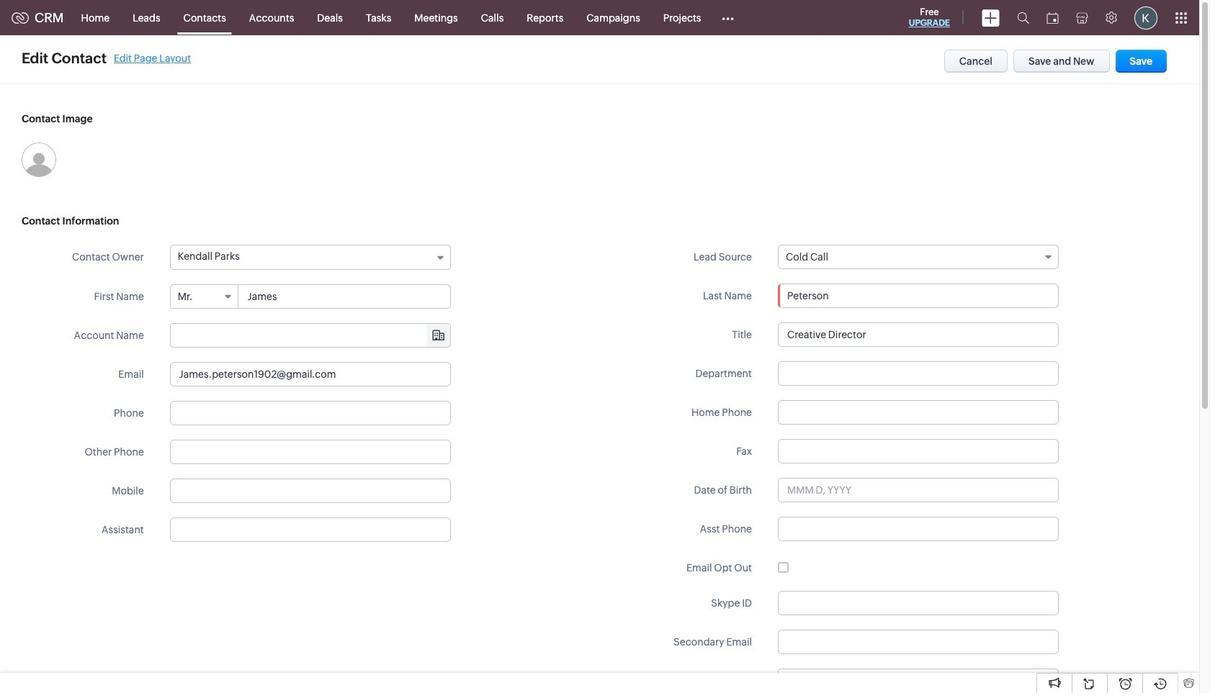 Task type: describe. For each thing, give the bounding box(es) containing it.
image image
[[22, 143, 56, 177]]

search image
[[1017, 12, 1030, 24]]

profile element
[[1126, 0, 1167, 35]]

calendar image
[[1047, 12, 1059, 23]]

search element
[[1009, 0, 1038, 35]]

create menu element
[[973, 0, 1009, 35]]



Task type: locate. For each thing, give the bounding box(es) containing it.
None field
[[778, 245, 1059, 269], [171, 285, 238, 308], [171, 324, 450, 347], [778, 245, 1059, 269], [171, 285, 238, 308], [171, 324, 450, 347]]

create menu image
[[982, 9, 1000, 26]]

profile image
[[1135, 6, 1158, 29]]

logo image
[[12, 12, 29, 23]]

None text field
[[778, 284, 1059, 308], [239, 285, 450, 308], [778, 362, 1059, 386], [778, 440, 1059, 464], [170, 479, 451, 504], [170, 518, 451, 543], [778, 284, 1059, 308], [239, 285, 450, 308], [778, 362, 1059, 386], [778, 440, 1059, 464], [170, 479, 451, 504], [170, 518, 451, 543]]

None text field
[[778, 323, 1059, 347], [170, 362, 451, 387], [778, 401, 1059, 425], [170, 401, 451, 426], [170, 440, 451, 465], [778, 517, 1059, 542], [778, 592, 1059, 616], [778, 630, 1059, 655], [798, 670, 1058, 693], [778, 323, 1059, 347], [170, 362, 451, 387], [778, 401, 1059, 425], [170, 401, 451, 426], [170, 440, 451, 465], [778, 517, 1059, 542], [778, 592, 1059, 616], [778, 630, 1059, 655], [798, 670, 1058, 693]]

MMM D, YYYY text field
[[778, 478, 1059, 503]]

Other Modules field
[[713, 6, 744, 29]]



Task type: vqa. For each thing, say whether or not it's contained in the screenshot.
Profile element
yes



